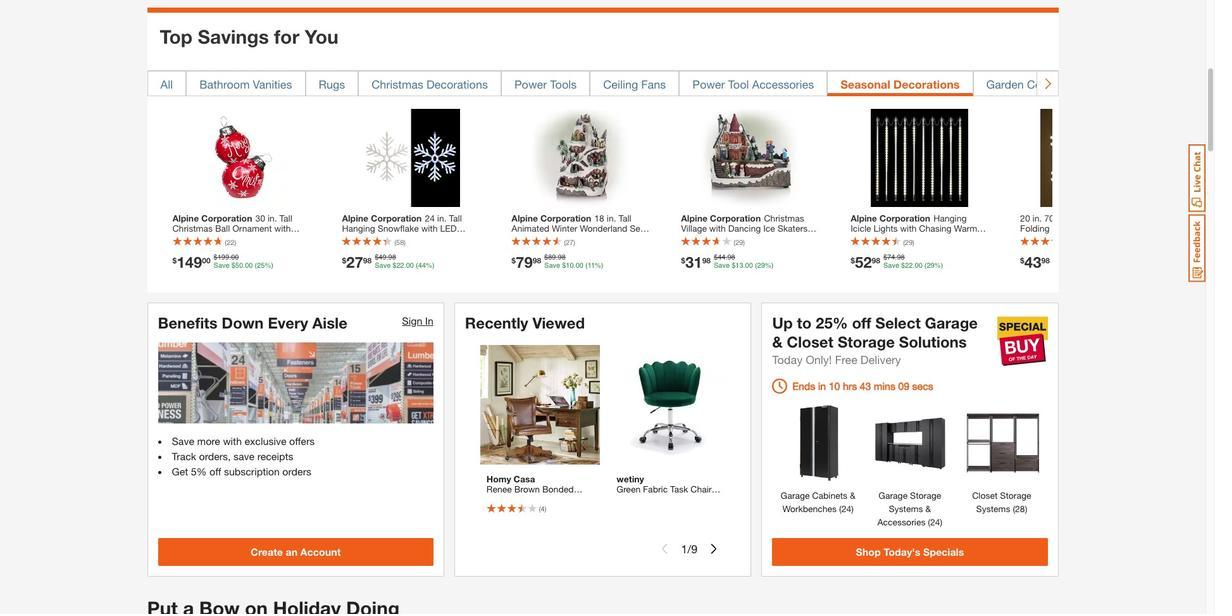 Task type: locate. For each thing, give the bounding box(es) containing it.
0 vertical spatial accessories
[[752, 77, 814, 91]]

christmas inside christmas village with dancing ice skaters and led lights
[[764, 213, 804, 223]]

1 power from the left
[[515, 77, 547, 91]]

44 inside $ 27 98 $ 49 . 98 save $ 22 . 00 ( 44 %)
[[418, 261, 426, 270]]

save inside $ 79 98 $ 89 . 98 save $ 10 . 00 ( 11 %)
[[544, 261, 560, 270]]

systems inside garage storage systems & accessories
[[889, 503, 923, 514]]

2 decorations from the left
[[894, 77, 960, 91]]

1 horizontal spatial &
[[850, 490, 856, 501]]

00 right 74
[[915, 261, 923, 270]]

%) inside $ 52 98 $ 74 . 98 save $ 22 . 00 ( 29 %)
[[935, 261, 943, 270]]

44 left 13
[[718, 253, 726, 261]]

2 in. from the left
[[437, 213, 447, 223]]

sign
[[402, 315, 422, 327]]

garage inside up to 25% off select garage & closet storage solutions today only! free delivery
[[925, 314, 978, 332]]

& down up
[[772, 333, 783, 351]]

1 horizontal spatial 24
[[842, 503, 852, 514]]

24 down cabinets
[[842, 503, 852, 514]]

1 vertical spatial light
[[550, 233, 569, 244]]

christmas for christmas decorations
[[372, 77, 423, 91]]

1 vertical spatial &
[[850, 490, 856, 501]]

0 horizontal spatial ( 29 )
[[734, 238, 745, 246]]

2 corporation from the left
[[371, 213, 422, 223]]

warm for led
[[1099, 213, 1122, 223]]

in. inside 24 in. tall hanging snowflake with led lights
[[437, 213, 447, 223]]

storage up free delivery
[[838, 333, 895, 351]]

44 inside the "$ 31 98 $ 44 . 98 save $ 13 . 00 ( 29 %)"
[[718, 253, 726, 261]]

with inside christmas village with dancing ice skaters and led lights
[[710, 223, 726, 234]]

with up $ 27 98 $ 49 . 98 save $ 22 . 00 ( 44 %)
[[421, 223, 438, 234]]

199
[[218, 253, 229, 261]]

0 vertical spatial chair
[[691, 484, 712, 495]]

off right the 25% at the right bottom of the page
[[852, 314, 871, 332]]

save inside $ 27 98 $ 49 . 98 save $ 22 . 00 ( 44 %)
[[375, 261, 391, 270]]

2 vertical spatial 24
[[931, 517, 940, 527]]

for
[[274, 25, 299, 48]]

0 horizontal spatial 27
[[346, 253, 363, 271]]

%) for 149
[[265, 261, 273, 270]]

4 %) from the left
[[765, 261, 774, 270]]

00 inside $ 52 98 $ 74 . 98 save $ 22 . 00 ( 29 %)
[[915, 261, 923, 270]]

1 horizontal spatial power
[[693, 77, 725, 91]]

benefits
[[158, 314, 218, 332]]

2 and from the left
[[681, 233, 696, 244]]

corporation left "ice"
[[710, 213, 761, 223]]

save for 52
[[884, 261, 900, 270]]

0 vertical spatial 10
[[566, 261, 574, 270]]

storage
[[838, 333, 895, 351], [910, 490, 941, 501], [1000, 490, 1032, 501]]

0 horizontal spatial tall
[[280, 213, 292, 223]]

with up 79
[[512, 233, 528, 244]]

0 vertical spatial white
[[1125, 213, 1147, 223]]

0 vertical spatial task
[[670, 484, 688, 495]]

save inside $ 52 98 $ 74 . 98 save $ 22 . 00 ( 29 %)
[[884, 261, 900, 270]]

alpine up color
[[172, 213, 199, 223]]

1 horizontal spatial task
[[670, 484, 688, 495]]

receipts
[[257, 450, 293, 462]]

lights up the "$ 31 98 $ 44 . 98 save $ 13 . 00 ( 29 %)"
[[718, 233, 742, 244]]

in
[[818, 380, 826, 392]]

$ down folding
[[1020, 255, 1025, 265]]

$
[[214, 253, 218, 261], [375, 253, 379, 261], [544, 253, 548, 261], [714, 253, 718, 261], [884, 253, 888, 261], [172, 255, 177, 265], [342, 255, 346, 265], [512, 255, 516, 265], [681, 255, 686, 265], [851, 255, 855, 265], [1020, 255, 1025, 265], [232, 261, 235, 270], [393, 261, 397, 270], [562, 261, 566, 270], [732, 261, 736, 270], [901, 261, 905, 270]]

22 inside $ 27 98 $ 49 . 98 save $ 22 . 00 ( 44 %)
[[397, 261, 404, 270]]

2 alpine corporation from the left
[[342, 213, 422, 223]]

save up track
[[172, 435, 194, 447]]

winter
[[552, 223, 578, 234]]

0 vertical spatial off
[[852, 314, 871, 332]]

30 in. tall christmas ball ornament with color changing led lights, red
[[172, 213, 301, 244]]

00 right 50
[[245, 261, 253, 270]]

70-
[[1045, 213, 1058, 223]]

24 for garage cabinets & workbenches
[[842, 503, 852, 514]]

in. inside 18 in. tall animated winter wonderland set with led light and music
[[607, 213, 616, 223]]

accessories inside garage storage systems & accessories
[[878, 517, 926, 527]]

in. inside the 20 in. 70-light led warm white folding snowflake decoration
[[1033, 213, 1042, 223]]

0 horizontal spatial off
[[210, 465, 221, 477]]

%) inside $ 149 00 $ 199 . 00 save $ 50 . 00 ( 25 %)
[[265, 261, 273, 270]]

0 horizontal spatial chair
[[561, 504, 582, 515]]

4 alpine corporation from the left
[[681, 213, 761, 223]]

christmas inside 30 in. tall christmas ball ornament with color changing led lights, red
[[172, 223, 213, 234]]

1 horizontal spatial garage
[[879, 490, 908, 501]]

closet up today only!
[[787, 333, 834, 351]]

1 horizontal spatial decorations
[[894, 77, 960, 91]]

) for christmas village with dancing ice skaters and led lights
[[743, 238, 745, 246]]

alpine for 27
[[342, 213, 369, 223]]

led inside "hanging icicle lights with chasing warm white led lights"
[[876, 233, 893, 244]]

)
[[234, 238, 236, 246], [404, 238, 406, 246], [574, 238, 575, 246], [743, 238, 745, 246], [913, 238, 915, 246], [852, 503, 854, 514], [1025, 503, 1028, 514], [545, 505, 546, 513], [940, 517, 943, 527]]

corporation up changing
[[201, 213, 252, 223]]

00 for 79
[[576, 261, 584, 270]]

save inside $ 149 00 $ 199 . 00 save $ 50 . 00 ( 25 %)
[[214, 261, 230, 270]]

2 ( 29 ) from the left
[[903, 238, 915, 246]]

1 horizontal spatial systems
[[976, 503, 1011, 514]]

light right folding
[[1058, 213, 1078, 223]]

1 horizontal spatial chair
[[691, 484, 712, 495]]

%) inside the "$ 31 98 $ 44 . 98 save $ 13 . 00 ( 29 %)"
[[765, 261, 774, 270]]

1 horizontal spatial christmas
[[372, 77, 423, 91]]

tall for 79
[[619, 213, 632, 223]]

hanging inside 24 in. tall hanging snowflake with led lights
[[342, 223, 375, 234]]

11
[[588, 261, 595, 270]]

ceiling
[[603, 77, 638, 91]]

0 vertical spatial light
[[1058, 213, 1078, 223]]

1 horizontal spatial 27
[[566, 238, 574, 246]]

1 corporation from the left
[[201, 213, 252, 223]]

2 power from the left
[[693, 77, 725, 91]]

5 alpine corporation from the left
[[851, 213, 931, 223]]

upholstered
[[519, 494, 567, 505]]

00 inside $ 79 98 $ 89 . 98 save $ 10 . 00 ( 11 %)
[[576, 261, 584, 270]]

secs
[[913, 380, 934, 392]]

1 horizontal spatial 44
[[718, 253, 726, 261]]

ceiling fans button
[[590, 71, 679, 96]]

alpine corporation up ( 58 )
[[342, 213, 422, 223]]

2 snowflake from the left
[[1052, 223, 1094, 234]]

2 vertical spatial &
[[926, 503, 931, 514]]

free delivery
[[835, 353, 901, 367]]

garden center button
[[973, 71, 1075, 96]]

(
[[225, 238, 227, 246], [395, 238, 396, 246], [564, 238, 566, 246], [734, 238, 736, 246], [903, 238, 905, 246], [255, 261, 257, 270], [416, 261, 418, 270], [586, 261, 588, 270], [755, 261, 757, 270], [925, 261, 927, 270], [839, 503, 842, 514], [1013, 503, 1015, 514], [539, 505, 541, 513], [928, 517, 931, 527]]

create
[[251, 546, 283, 558]]

off inside up to 25% off select garage & closet storage solutions today only! free delivery
[[852, 314, 871, 332]]

27
[[566, 238, 574, 246], [346, 253, 363, 271]]

with inside "hanging icicle lights with chasing warm white led lights"
[[900, 223, 917, 234]]

sign in link
[[402, 315, 434, 327]]

with right 30
[[274, 223, 291, 234]]

1 alpine from the left
[[172, 213, 199, 223]]

with left chasing
[[900, 223, 917, 234]]

%) down chasing
[[935, 261, 943, 270]]

2 horizontal spatial 24
[[931, 517, 940, 527]]

hanging inside "hanging icicle lights with chasing warm white led lights"
[[934, 213, 967, 223]]

1 %) from the left
[[265, 261, 273, 270]]

alpine up "52"
[[851, 213, 877, 223]]

accessories right tool
[[752, 77, 814, 91]]

garage
[[925, 314, 978, 332], [781, 490, 810, 501], [879, 490, 908, 501]]

2 horizontal spatial christmas
[[764, 213, 804, 223]]

garage up workbenches
[[781, 490, 810, 501]]

52
[[855, 253, 872, 271]]

. left 50
[[229, 253, 231, 261]]

10 right 89
[[566, 261, 574, 270]]

00 inside $ 27 98 $ 49 . 98 save $ 22 . 00 ( 44 %)
[[406, 261, 414, 270]]

( inside $ 52 98 $ 74 . 98 save $ 22 . 00 ( 29 %)
[[925, 261, 927, 270]]

& inside garage storage systems & accessories
[[926, 503, 931, 514]]

snowflake
[[378, 223, 419, 234], [1052, 223, 1094, 234]]

29 down chasing
[[927, 261, 935, 270]]

0 horizontal spatial warm
[[954, 223, 977, 234]]

( 29 ) down dancing
[[734, 238, 745, 246]]

warm inside "hanging icicle lights with chasing warm white led lights"
[[954, 223, 977, 234]]

save right "52"
[[884, 261, 900, 270]]

0 horizontal spatial 44
[[418, 261, 426, 270]]

. left the 11
[[574, 261, 576, 270]]

alpine up $ 27 98 $ 49 . 98 save $ 22 . 00 ( 44 %)
[[342, 213, 369, 223]]

1 vertical spatial chair
[[561, 504, 582, 515]]

10 inside $ 79 98 $ 89 . 98 save $ 10 . 00 ( 11 %)
[[566, 261, 574, 270]]

1 horizontal spatial storage
[[910, 490, 941, 501]]

1 snowflake from the left
[[378, 223, 419, 234]]

save left 50
[[214, 261, 230, 270]]

2 horizontal spatial storage
[[1000, 490, 1032, 501]]

( 24 ) up shop today's specials
[[926, 517, 943, 527]]

1 vertical spatial 27
[[346, 253, 363, 271]]

( 24 )
[[837, 503, 854, 514], [926, 517, 943, 527]]

alpine corporation up 74
[[851, 213, 931, 223]]

lights inside christmas village with dancing ice skaters and led lights
[[718, 233, 742, 244]]

1 alpine corporation from the left
[[172, 213, 252, 223]]

an
[[286, 546, 298, 558]]

save inside save more with exclusive offers track orders, save receipts get 5% off subscription orders
[[172, 435, 194, 447]]

0 horizontal spatial &
[[772, 333, 783, 351]]

white inside the 20 in. 70-light led warm white folding snowflake decoration
[[1125, 213, 1147, 223]]

alpine for 79
[[512, 213, 538, 223]]

%) right 13
[[765, 261, 774, 270]]

1 systems from the left
[[889, 503, 923, 514]]

$ right 49
[[393, 261, 397, 270]]

43 down folding
[[1025, 253, 1042, 271]]

4 alpine from the left
[[681, 213, 708, 223]]

ornament
[[232, 223, 272, 234]]

1 decorations from the left
[[427, 77, 488, 91]]

0 vertical spatial closet
[[787, 333, 834, 351]]

27 left 49
[[346, 253, 363, 271]]

systems inside closet storage systems
[[976, 503, 1011, 514]]

1 vertical spatial task
[[540, 504, 558, 515]]

0 vertical spatial ( 24 )
[[837, 503, 854, 514]]

22 right 74
[[905, 261, 913, 270]]

29 inside the "$ 31 98 $ 44 . 98 save $ 13 . 00 ( 29 %)"
[[757, 261, 765, 270]]

alpine corporation
[[172, 213, 252, 223], [342, 213, 422, 223], [512, 213, 591, 223], [681, 213, 761, 223], [851, 213, 931, 223]]

garage up solutions
[[925, 314, 978, 332]]

snowflake right folding
[[1052, 223, 1094, 234]]

00 left the 11
[[576, 261, 584, 270]]

in.
[[268, 213, 277, 223], [437, 213, 447, 223], [607, 213, 616, 223], [1033, 213, 1042, 223]]

2 tall from the left
[[449, 213, 462, 223]]

with down the leather
[[487, 514, 503, 525]]

00 inside the "$ 31 98 $ 44 . 98 save $ 13 . 00 ( 29 %)"
[[745, 261, 753, 270]]

closet inside closet storage systems
[[972, 490, 998, 501]]

0 horizontal spatial task
[[540, 504, 558, 515]]

( inside $ 27 98 $ 49 . 98 save $ 22 . 00 ( 44 %)
[[416, 261, 418, 270]]

off down "orders,"
[[210, 465, 221, 477]]

0 horizontal spatial storage
[[838, 333, 895, 351]]

warm inside the 20 in. 70-light led warm white folding snowflake decoration
[[1099, 213, 1122, 223]]

garage for garage storage systems & accessories
[[879, 490, 908, 501]]

27 for (
[[566, 238, 574, 246]]

alpine corporation up changing
[[172, 213, 252, 223]]

garage down garage storage systems & accessories product image
[[879, 490, 908, 501]]

0 horizontal spatial garage
[[781, 490, 810, 501]]

( 29 ) up $ 52 98 $ 74 . 98 save $ 22 . 00 ( 29 %)
[[903, 238, 915, 246]]

30
[[255, 213, 265, 223]]

0 vertical spatial &
[[772, 333, 783, 351]]

5 %) from the left
[[935, 261, 943, 270]]

green
[[617, 484, 641, 495]]

snowflake up ( 58 )
[[378, 223, 419, 234]]

storage inside garage storage systems & accessories
[[910, 490, 941, 501]]

snowflake inside the 20 in. 70-light led warm white folding snowflake decoration
[[1052, 223, 1094, 234]]

1 horizontal spatial hanging
[[934, 213, 967, 223]]

. down christmas village with dancing ice skaters and led lights
[[743, 261, 745, 270]]

1 horizontal spatial closet
[[972, 490, 998, 501]]

alpine left winter
[[512, 213, 538, 223]]

0 horizontal spatial accessories
[[752, 77, 814, 91]]

bathroom vanities
[[199, 77, 292, 91]]

29 inside $ 52 98 $ 74 . 98 save $ 22 . 00 ( 29 %)
[[927, 261, 935, 270]]

rugs button
[[305, 71, 358, 96]]

( 28 )
[[1011, 503, 1028, 514]]

00 right 199
[[231, 253, 239, 261]]

( 24 ) down cabinets
[[837, 503, 854, 514]]

christmas for christmas village with dancing ice skaters and led lights
[[764, 213, 804, 223]]

1 vertical spatial ( 24 )
[[926, 517, 943, 527]]

1 horizontal spatial ( 29 )
[[903, 238, 915, 246]]

0 vertical spatial 43
[[1025, 253, 1042, 271]]

22 right 49
[[397, 261, 404, 270]]

22 down ball
[[227, 238, 234, 246]]

tool
[[728, 77, 749, 91]]

led inside 24 in. tall hanging snowflake with led lights
[[440, 223, 457, 234]]

red
[[285, 233, 301, 244]]

0 horizontal spatial christmas
[[172, 223, 213, 234]]

storage for garage storage systems & accessories
[[910, 490, 941, 501]]

1 in. from the left
[[268, 213, 277, 223]]

$ 31 98 $ 44 . 98 save $ 13 . 00 ( 29 %)
[[681, 253, 774, 271]]

feedback link image
[[1189, 214, 1206, 282]]

0 horizontal spatial light
[[550, 233, 569, 244]]

$ 79 98 $ 89 . 98 save $ 10 . 00 ( 11 %)
[[512, 253, 604, 271]]

$ left 49
[[342, 255, 346, 265]]

corporation for 79
[[541, 213, 591, 223]]

3 corporation from the left
[[541, 213, 591, 223]]

select
[[876, 314, 921, 332]]

149
[[177, 253, 202, 271]]

1 horizontal spatial warm
[[1099, 213, 1122, 223]]

%) inside $ 79 98 $ 89 . 98 save $ 10 . 00 ( 11 %)
[[595, 261, 604, 270]]

power left tool
[[693, 77, 725, 91]]

1 horizontal spatial snowflake
[[1052, 223, 1094, 234]]

1 tall from the left
[[280, 213, 292, 223]]

alpine for 52
[[851, 213, 877, 223]]

tall for 149
[[280, 213, 292, 223]]

center
[[1027, 77, 1061, 91]]

1 vertical spatial off
[[210, 465, 221, 477]]

%) down lights,
[[265, 261, 273, 270]]

1 vertical spatial 24
[[842, 503, 852, 514]]

chair down bonded at bottom left
[[561, 504, 582, 515]]

save inside the "$ 31 98 $ 44 . 98 save $ 13 . 00 ( 29 %)"
[[714, 261, 730, 270]]

aisle
[[312, 314, 348, 332]]

3 tall from the left
[[619, 213, 632, 223]]

task
[[670, 484, 688, 495], [540, 504, 558, 515]]

closet down closet storage systems product image on the bottom
[[972, 490, 998, 501]]

lights,
[[256, 233, 283, 244]]

3 alpine corporation from the left
[[512, 213, 591, 223]]

tall for 27
[[449, 213, 462, 223]]

79
[[516, 253, 533, 271]]

changing
[[196, 233, 235, 244]]

skaters
[[778, 223, 808, 234]]

1 horizontal spatial 10
[[829, 380, 840, 392]]

storage down garage storage systems & accessories product image
[[910, 490, 941, 501]]

mins
[[874, 380, 896, 392]]

1 horizontal spatial white
[[1125, 213, 1147, 223]]

1 horizontal spatial 22
[[397, 261, 404, 270]]

2 horizontal spatial 22
[[905, 261, 913, 270]]

alpine corporation up the "$ 31 98 $ 44 . 98 save $ 13 . 00 ( 29 %)"
[[681, 213, 761, 223]]

2 %) from the left
[[426, 261, 435, 270]]

%) for 79
[[595, 261, 604, 270]]

garage storage systems & accessories
[[878, 490, 941, 527]]

( 24 ) for workbenches
[[837, 503, 854, 514]]

5 corporation from the left
[[880, 213, 931, 223]]

renee
[[487, 484, 512, 495]]

3 %) from the left
[[595, 261, 604, 270]]

( inside the "$ 31 98 $ 44 . 98 save $ 13 . 00 ( 29 %)"
[[755, 261, 757, 270]]

10
[[566, 261, 574, 270], [829, 380, 840, 392]]

0 vertical spatial 24
[[425, 213, 435, 223]]

top savings for you
[[160, 25, 339, 48]]

00 right 13
[[745, 261, 753, 270]]

29
[[736, 238, 743, 246], [905, 238, 913, 246], [757, 261, 765, 270], [927, 261, 935, 270]]

save more with exclusive offers track orders, save receipts get 5% off subscription orders
[[172, 435, 315, 477]]

storage inside closet storage systems
[[1000, 490, 1032, 501]]

1 vertical spatial 10
[[829, 380, 840, 392]]

corporation up ( 27 )
[[541, 213, 591, 223]]

tall inside 30 in. tall christmas ball ornament with color changing led lights, red
[[280, 213, 292, 223]]

( 22 )
[[225, 238, 236, 246]]

%) down 24 in. tall hanging snowflake with led lights
[[426, 261, 435, 270]]

24 up shop today's specials
[[931, 517, 940, 527]]

garage cabinets & workbenches product image image
[[779, 404, 858, 483]]

24 up $ 27 98 $ 49 . 98 save $ 22 . 00 ( 44 %)
[[425, 213, 435, 223]]

1 vertical spatial closet
[[972, 490, 998, 501]]

2 alpine from the left
[[342, 213, 369, 223]]

decorations
[[427, 77, 488, 91], [894, 77, 960, 91]]

0 horizontal spatial closet
[[787, 333, 834, 351]]

lights up 74
[[895, 233, 919, 244]]

1 horizontal spatial ( 24 )
[[926, 517, 943, 527]]

27 down winter
[[566, 238, 574, 246]]

0 horizontal spatial and
[[572, 233, 587, 244]]

0 horizontal spatial white
[[851, 233, 874, 244]]

43 right hrs
[[860, 380, 871, 392]]

fabric
[[643, 484, 668, 495]]

with up save
[[223, 435, 242, 447]]

alpine up 31
[[681, 213, 708, 223]]

00 for 149
[[245, 261, 253, 270]]

garage inside garage cabinets & workbenches
[[781, 490, 810, 501]]

0 horizontal spatial 24
[[425, 213, 435, 223]]

shop today's specials link
[[772, 538, 1048, 566]]

ball
[[215, 223, 230, 234]]

1 vertical spatial accessories
[[878, 517, 926, 527]]

cabinets
[[812, 490, 848, 501]]

) for hanging icicle lights with chasing warm white led lights
[[913, 238, 915, 246]]

base
[[531, 514, 551, 525]]

0 horizontal spatial hanging
[[342, 223, 375, 234]]

1 horizontal spatial light
[[1058, 213, 1078, 223]]

power for power tool accessories
[[693, 77, 725, 91]]

0 horizontal spatial decorations
[[427, 77, 488, 91]]

1 ( 29 ) from the left
[[734, 238, 745, 246]]

1 and from the left
[[572, 233, 587, 244]]

24 in. tall hanging snowflake with led lights image
[[362, 109, 460, 207]]

1 horizontal spatial accessories
[[878, 517, 926, 527]]

22 inside $ 52 98 $ 74 . 98 save $ 22 . 00 ( 29 %)
[[905, 261, 913, 270]]

5 alpine from the left
[[851, 213, 877, 223]]

and up 31
[[681, 233, 696, 244]]

subscription
[[224, 465, 280, 477]]

tall inside 18 in. tall animated winter wonderland set with led light and music
[[619, 213, 632, 223]]

alpine corporation for 52
[[851, 213, 931, 223]]

1 horizontal spatial and
[[681, 233, 696, 244]]

20 in. 70-light led warm white folding snowflake decoration link
[[1020, 213, 1158, 234]]

0 horizontal spatial snowflake
[[378, 223, 419, 234]]

christmas inside button
[[372, 77, 423, 91]]

next slide image
[[709, 544, 719, 554]]

1 / 9
[[681, 542, 698, 556]]

00 for 52
[[915, 261, 923, 270]]

27 for $
[[346, 253, 363, 271]]

2 systems from the left
[[976, 503, 1011, 514]]

4 in. from the left
[[1033, 213, 1042, 223]]

. down ( 58 )
[[404, 261, 406, 270]]

5%
[[191, 465, 207, 477]]

) for renee brown bonded leather upholstered swivel office task chair with wood base
[[545, 505, 546, 513]]

and inside 18 in. tall animated winter wonderland set with led light and music
[[572, 233, 587, 244]]

alpine corporation up ( 27 )
[[512, 213, 591, 223]]

43
[[1025, 253, 1042, 271], [860, 380, 871, 392]]

systems up shop today's specials
[[889, 503, 923, 514]]

1 horizontal spatial tall
[[449, 213, 462, 223]]

bathroom vanities button
[[186, 71, 305, 96]]

warm right chasing
[[954, 223, 977, 234]]

2 horizontal spatial &
[[926, 503, 931, 514]]

ceiling fans
[[603, 77, 666, 91]]

3 in. from the left
[[607, 213, 616, 223]]

25%
[[816, 314, 848, 332]]

christmas village with dancing ice skaters and led lights image
[[701, 109, 799, 207]]

1 vertical spatial white
[[851, 233, 874, 244]]

light inside 18 in. tall animated winter wonderland set with led light and music
[[550, 233, 569, 244]]

0 horizontal spatial power
[[515, 77, 547, 91]]

$ 43 98
[[1020, 253, 1050, 271]]

in. inside 30 in. tall christmas ball ornament with color changing led lights, red
[[268, 213, 277, 223]]

4 corporation from the left
[[710, 213, 761, 223]]

with inside save more with exclusive offers track orders, save receipts get 5% off subscription orders
[[223, 435, 242, 447]]

00 left 199
[[202, 255, 211, 265]]

garage inside garage storage systems & accessories
[[879, 490, 908, 501]]

chair right the arms
[[691, 484, 712, 495]]

tall inside 24 in. tall hanging snowflake with led lights
[[449, 213, 462, 223]]

0 vertical spatial 27
[[566, 238, 574, 246]]

vanities
[[253, 77, 292, 91]]

10 right 'in'
[[829, 380, 840, 392]]

3 alpine from the left
[[512, 213, 538, 223]]

2 horizontal spatial garage
[[925, 314, 978, 332]]

2 horizontal spatial tall
[[619, 213, 632, 223]]

1 horizontal spatial off
[[852, 314, 871, 332]]

with right village
[[710, 223, 726, 234]]

benefits down every aisle
[[158, 314, 348, 332]]

light
[[1058, 213, 1078, 223], [550, 233, 569, 244]]

power for power tools
[[515, 77, 547, 91]]

off inside save more with exclusive offers track orders, save receipts get 5% off subscription orders
[[210, 465, 221, 477]]

dancing
[[728, 223, 761, 234]]

create an account
[[251, 546, 341, 558]]

power left tools
[[515, 77, 547, 91]]

white inside "hanging icicle lights with chasing warm white led lights"
[[851, 233, 874, 244]]

0 horizontal spatial ( 24 )
[[837, 503, 854, 514]]

closet storage systems product image image
[[963, 404, 1041, 483]]

$ right 31
[[714, 253, 718, 261]]

%) inside $ 27 98 $ 49 . 98 save $ 22 . 00 ( 44 %)
[[426, 261, 435, 270]]

29 up $ 52 98 $ 74 . 98 save $ 22 . 00 ( 29 %)
[[905, 238, 913, 246]]

0 horizontal spatial systems
[[889, 503, 923, 514]]

storage up ( 28 )
[[1000, 490, 1032, 501]]

0 horizontal spatial 10
[[566, 261, 574, 270]]

) for 30 in. tall christmas ball ornament with color changing led lights, red
[[234, 238, 236, 246]]

save down 24 in. tall hanging snowflake with led lights
[[375, 261, 391, 270]]

save right 79
[[544, 261, 560, 270]]

workbenches
[[783, 503, 837, 514]]

1 vertical spatial 43
[[860, 380, 871, 392]]

light up 89
[[550, 233, 569, 244]]

corporation for 31
[[710, 213, 761, 223]]

( 29 ) for 52
[[903, 238, 915, 246]]



Task type: describe. For each thing, give the bounding box(es) containing it.
( 27 )
[[564, 238, 575, 246]]

task inside homy casa renee brown bonded leather upholstered swivel office task chair with wood base
[[540, 504, 558, 515]]

systems for closet
[[976, 503, 1011, 514]]

closet inside up to 25% off select garage & closet storage solutions today only! free delivery
[[787, 333, 834, 351]]

. left 25
[[243, 261, 245, 270]]

corporation for 52
[[880, 213, 931, 223]]

leather
[[487, 494, 517, 505]]

74
[[888, 253, 895, 261]]

corporation for 27
[[371, 213, 422, 223]]

$ down 24 in. tall hanging snowflake with led lights
[[375, 253, 379, 261]]

$ right 89
[[562, 261, 566, 270]]

storage for closet storage systems
[[1000, 490, 1032, 501]]

chasing
[[919, 223, 952, 234]]

25
[[257, 261, 265, 270]]

$ down village
[[681, 255, 686, 265]]

village
[[681, 223, 707, 234]]

save
[[234, 450, 255, 462]]

00 for 27
[[406, 261, 414, 270]]

garage cabinets & workbenches
[[781, 490, 856, 514]]

$ inside $ 43 98
[[1020, 255, 1025, 265]]

music
[[589, 233, 613, 244]]

systems for garage
[[889, 503, 923, 514]]

office
[[515, 504, 538, 515]]

arms
[[648, 494, 669, 505]]

solutions
[[899, 333, 967, 351]]

& inside garage cabinets & workbenches
[[850, 490, 856, 501]]

down
[[222, 314, 264, 332]]

$ down icicle
[[851, 255, 855, 265]]

22 for 27
[[397, 261, 404, 270]]

. left 13
[[726, 253, 728, 261]]

led inside 18 in. tall animated winter wonderland set with led light and music
[[531, 233, 547, 244]]

$ down changing
[[214, 253, 218, 261]]

98 inside $ 43 98
[[1042, 255, 1050, 265]]

power tools
[[515, 77, 577, 91]]

save for 31
[[714, 261, 730, 270]]

get
[[172, 465, 188, 477]]

create an account button
[[158, 538, 434, 566]]

%) for 31
[[765, 261, 774, 270]]

1 horizontal spatial 43
[[1025, 253, 1042, 271]]

next arrow image
[[1042, 77, 1053, 90]]

garage storage systems & accessories product image image
[[871, 404, 949, 483]]

orders
[[283, 465, 311, 477]]

49
[[379, 253, 386, 261]]

alpine for 149
[[172, 213, 199, 223]]

garage for garage cabinets & workbenches
[[781, 490, 810, 501]]

wonderland
[[580, 223, 628, 234]]

20 in. 70-light led warm white folding snowflake decoration
[[1020, 213, 1147, 234]]

24 inside 24 in. tall hanging snowflake with led lights
[[425, 213, 435, 223]]

power tool accessories
[[693, 77, 814, 91]]

special buy logo image
[[997, 316, 1048, 367]]

christmas decorations
[[372, 77, 488, 91]]

28
[[1015, 503, 1025, 514]]

casa
[[514, 474, 535, 485]]

4
[[541, 505, 545, 513]]

set
[[630, 223, 643, 234]]

. right "52"
[[895, 253, 897, 261]]

viewed
[[533, 314, 585, 332]]

save for 27
[[375, 261, 391, 270]]

renee brown bonded leather upholstered swivel office task chair with wood base image
[[480, 345, 600, 465]]

orders,
[[199, 450, 231, 462]]

. right 74
[[913, 261, 915, 270]]

and inside christmas village with dancing ice skaters and led lights
[[681, 233, 696, 244]]

color
[[172, 233, 194, 244]]

$ right 74
[[901, 261, 905, 270]]

light inside the 20 in. 70-light led warm white folding snowflake decoration
[[1058, 213, 1078, 223]]

30 in. tall christmas ball ornament with color changing led lights, red image
[[193, 109, 290, 207]]

wetiny green fabric task chair without arms
[[617, 474, 712, 505]]

89
[[548, 253, 556, 261]]

live chat image
[[1189, 144, 1206, 212]]

decorations for seasonal decorations
[[894, 77, 960, 91]]

sign in card banner image
[[158, 343, 434, 423]]

in. for 79
[[607, 213, 616, 223]]

bathroom
[[199, 77, 250, 91]]

power tool accessories button
[[679, 71, 827, 96]]

alpine for 31
[[681, 213, 708, 223]]

storage inside up to 25% off select garage & closet storage solutions today only! free delivery
[[838, 333, 895, 351]]

( inside $ 149 00 $ 199 . 00 save $ 50 . 00 ( 25 %)
[[255, 261, 257, 270]]

hrs
[[843, 380, 857, 392]]

alpine corporation for 31
[[681, 213, 761, 223]]

20 in. 70-light led warm white folding snowflake decoration image
[[1041, 109, 1138, 207]]

you
[[305, 25, 339, 48]]

) for 24 in. tall hanging snowflake with led lights
[[404, 238, 406, 246]]

corporation for 149
[[201, 213, 252, 223]]

ice
[[764, 223, 775, 234]]

ends in 10 hrs 43 mins 09 secs
[[793, 380, 934, 392]]

track
[[172, 450, 196, 462]]

accessories inside power tool accessories button
[[752, 77, 814, 91]]

without
[[617, 494, 646, 505]]

offers
[[289, 435, 315, 447]]

with inside 24 in. tall hanging snowflake with led lights
[[421, 223, 438, 234]]

led inside the 20 in. 70-light led warm white folding snowflake decoration
[[1080, 213, 1097, 223]]

$ right "52"
[[884, 253, 888, 261]]

& inside up to 25% off select garage & closet storage solutions today only! free delivery
[[772, 333, 783, 351]]

this is the first slide image
[[660, 544, 670, 554]]

decoration
[[1096, 223, 1139, 234]]

up
[[772, 314, 793, 332]]

( inside $ 79 98 $ 89 . 98 save $ 10 . 00 ( 11 %)
[[586, 261, 588, 270]]

garden center
[[987, 77, 1061, 91]]

. down 24 in. tall hanging snowflake with led lights
[[386, 253, 388, 261]]

$ down christmas village with dancing ice skaters and led lights
[[732, 261, 736, 270]]

alpine corporation for 27
[[342, 213, 422, 223]]

%) for 27
[[426, 261, 435, 270]]

24 for garage storage systems & accessories
[[931, 517, 940, 527]]

18
[[595, 213, 604, 223]]

in. for 27
[[437, 213, 447, 223]]

50
[[235, 261, 243, 270]]

$ down color
[[172, 255, 177, 265]]

recently
[[465, 314, 528, 332]]

account
[[300, 546, 341, 558]]

lights right icicle
[[874, 223, 898, 234]]

29 down dancing
[[736, 238, 743, 246]]

with inside homy casa renee brown bonded leather upholstered swivel office task chair with wood base
[[487, 514, 503, 525]]

( 24 ) for &
[[926, 517, 943, 527]]

decorations for christmas decorations
[[427, 77, 488, 91]]

/
[[688, 542, 691, 556]]

in. for 149
[[268, 213, 277, 223]]

20
[[1020, 213, 1030, 223]]

seasonal
[[841, 77, 891, 91]]

chair inside wetiny green fabric task chair without arms
[[691, 484, 712, 495]]

more
[[197, 435, 220, 447]]

0 horizontal spatial 22
[[227, 238, 234, 246]]

shop today's specials
[[856, 546, 964, 558]]

13
[[736, 261, 743, 270]]

( 58 )
[[395, 238, 406, 246]]

save for 149
[[214, 261, 230, 270]]

) for 18 in. tall animated winter wonderland set with led light and music
[[574, 238, 575, 246]]

top
[[160, 25, 193, 48]]

$ 27 98 $ 49 . 98 save $ 22 . 00 ( 44 %)
[[342, 253, 435, 271]]

with inside 30 in. tall christmas ball ornament with color changing led lights, red
[[274, 223, 291, 234]]

in
[[425, 315, 434, 327]]

00 for 31
[[745, 261, 753, 270]]

homy casa renee brown bonded leather upholstered swivel office task chair with wood base
[[487, 474, 582, 525]]

white for 20 in. 70-light led warm white folding snowflake decoration
[[1125, 213, 1147, 223]]

ends
[[793, 380, 816, 392]]

all
[[160, 77, 173, 91]]

22 for 52
[[905, 261, 913, 270]]

white for hanging icicle lights with chasing warm white led lights
[[851, 233, 874, 244]]

$ 52 98 $ 74 . 98 save $ 22 . 00 ( 29 %)
[[851, 253, 943, 271]]

$ right 199
[[232, 261, 235, 270]]

lights inside 24 in. tall hanging snowflake with led lights
[[342, 233, 366, 244]]

. down winter
[[556, 253, 558, 261]]

task inside wetiny green fabric task chair without arms
[[670, 484, 688, 495]]

green fabric task chair without arms image
[[610, 345, 730, 465]]

today only!
[[772, 353, 832, 367]]

0 horizontal spatial 43
[[860, 380, 871, 392]]

tools
[[550, 77, 577, 91]]

christmas village with dancing ice skaters and led lights
[[681, 213, 808, 244]]

led inside christmas village with dancing ice skaters and led lights
[[699, 233, 715, 244]]

18 in. tall animated winter wonderland set with led light and music image
[[532, 109, 630, 207]]

recently viewed
[[465, 314, 585, 332]]

garden
[[987, 77, 1024, 91]]

save for 79
[[544, 261, 560, 270]]

with inside 18 in. tall animated winter wonderland set with led light and music
[[512, 233, 528, 244]]

$ down animated
[[512, 255, 516, 265]]

warm for chasing
[[954, 223, 977, 234]]

09
[[898, 380, 910, 392]]

alpine corporation for 149
[[172, 213, 252, 223]]

snowflake inside 24 in. tall hanging snowflake with led lights
[[378, 223, 419, 234]]

fans
[[641, 77, 666, 91]]

swivel
[[487, 504, 512, 515]]

%) for 52
[[935, 261, 943, 270]]

chair inside homy casa renee brown bonded leather upholstered swivel office task chair with wood base
[[561, 504, 582, 515]]

hanging icicle lights with chasing warm white led lights
[[851, 213, 977, 244]]

hanging icicle lights with chasing warm white led lights image
[[871, 109, 969, 207]]

( 4 )
[[539, 505, 546, 513]]

( 29 ) for 31
[[734, 238, 745, 246]]

alpine corporation for 79
[[512, 213, 591, 223]]

led inside 30 in. tall christmas ball ornament with color changing led lights, red
[[237, 233, 254, 244]]

$ right 79
[[544, 253, 548, 261]]



Task type: vqa. For each thing, say whether or not it's contained in the screenshot.


